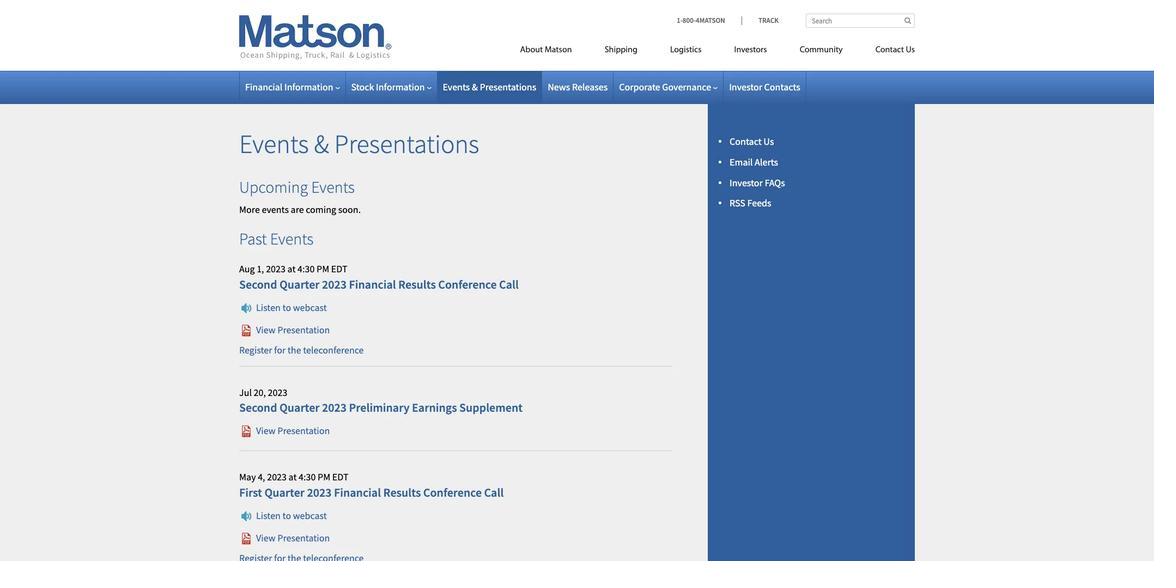 Task type: vqa. For each thing, say whether or not it's contained in the screenshot.
Original Value
no



Task type: locate. For each thing, give the bounding box(es) containing it.
listen to webcast link for second
[[239, 301, 327, 314]]

1 vertical spatial pm
[[318, 471, 330, 484]]

supplement
[[460, 400, 523, 416]]

investors link
[[718, 40, 784, 63]]

listen to webcast link
[[239, 301, 327, 314], [239, 509, 327, 522]]

at for second
[[288, 263, 296, 275]]

contact up email
[[730, 135, 762, 148]]

2 listen to webcast from the top
[[256, 509, 327, 522]]

to for second
[[283, 301, 291, 314]]

Search search field
[[806, 14, 915, 28]]

0 horizontal spatial us
[[764, 135, 774, 148]]

0 vertical spatial listen to webcast link
[[239, 301, 327, 314]]

1 vertical spatial presentations
[[334, 128, 479, 160]]

view inside second quarter 2023 preliminary earnings supplement article
[[256, 425, 276, 437]]

results inside may 4, 2023 at 4:30 pm edt first quarter 2023 financial results conference call
[[383, 485, 421, 500]]

listen inside second quarter 2023 financial results conference call article
[[256, 301, 281, 314]]

view presentation inside second quarter 2023 financial results conference call article
[[256, 324, 330, 336]]

0 vertical spatial view presentation link
[[239, 324, 330, 336]]

shipping
[[605, 46, 638, 55]]

second down "20,"
[[239, 400, 277, 416]]

1 vertical spatial to
[[283, 509, 291, 522]]

0 vertical spatial quarter
[[280, 277, 320, 292]]

shipping link
[[588, 40, 654, 63]]

view presentation inside second quarter 2023 preliminary earnings supplement article
[[256, 425, 330, 437]]

presentation
[[278, 324, 330, 336], [278, 425, 330, 437], [278, 532, 330, 545]]

1-
[[677, 16, 683, 25]]

webcast inside the first quarter 2023 financial results conference call article
[[293, 509, 327, 522]]

1 second from the top
[[239, 277, 277, 292]]

2 vertical spatial presentation
[[278, 532, 330, 545]]

0 vertical spatial us
[[906, 46, 915, 55]]

presentations
[[480, 81, 536, 93], [334, 128, 479, 160]]

1 vertical spatial view presentation
[[256, 425, 330, 437]]

call for second quarter 2023 financial results conference call
[[499, 277, 519, 292]]

contact us inside top menu navigation
[[876, 46, 915, 55]]

1 view presentation link from the top
[[239, 324, 330, 336]]

quarter
[[280, 277, 320, 292], [280, 400, 320, 416], [265, 485, 305, 500]]

past
[[239, 229, 267, 249]]

1 vertical spatial us
[[764, 135, 774, 148]]

financial inside may 4, 2023 at 4:30 pm edt first quarter 2023 financial results conference call
[[334, 485, 381, 500]]

None search field
[[806, 14, 915, 28]]

0 horizontal spatial contact us link
[[730, 135, 774, 148]]

1 webcast from the top
[[293, 301, 327, 314]]

results inside aug 1, 2023 at 4:30 pm edt second quarter 2023 financial results conference call
[[399, 277, 436, 292]]

listen to webcast
[[256, 301, 327, 314], [256, 509, 327, 522]]

listen down first
[[256, 509, 281, 522]]

investor for investor contacts
[[729, 81, 763, 93]]

contact us link down search icon on the right of the page
[[859, 40, 915, 63]]

quarter inside aug 1, 2023 at 4:30 pm edt second quarter 2023 financial results conference call
[[280, 277, 320, 292]]

1 vertical spatial financial
[[349, 277, 396, 292]]

2 webcast from the top
[[293, 509, 327, 522]]

listen to webcast for first
[[256, 509, 327, 522]]

1 vertical spatial contact us
[[730, 135, 774, 148]]

contact us
[[876, 46, 915, 55], [730, 135, 774, 148]]

information for financial information
[[285, 81, 333, 93]]

listen to webcast link down first
[[239, 509, 327, 522]]

view presentation link
[[239, 324, 330, 336], [239, 425, 330, 437], [239, 532, 330, 545]]

listen to webcast up the
[[256, 301, 327, 314]]

2 view presentation link from the top
[[239, 425, 330, 437]]

financial
[[245, 81, 283, 93], [349, 277, 396, 292], [334, 485, 381, 500]]

0 vertical spatial pm
[[317, 263, 329, 275]]

view inside the first quarter 2023 financial results conference call article
[[256, 532, 276, 545]]

financial inside aug 1, 2023 at 4:30 pm edt second quarter 2023 financial results conference call
[[349, 277, 396, 292]]

4:30 right 4,
[[299, 471, 316, 484]]

0 vertical spatial listen to webcast
[[256, 301, 327, 314]]

1 horizontal spatial information
[[376, 81, 425, 93]]

0 vertical spatial view presentation
[[256, 324, 330, 336]]

financial for first
[[334, 485, 381, 500]]

&
[[472, 81, 478, 93], [314, 128, 329, 160]]

results for first quarter 2023 financial results conference call
[[383, 485, 421, 500]]

1 vertical spatial webcast
[[293, 509, 327, 522]]

1 vertical spatial quarter
[[280, 400, 320, 416]]

1 vertical spatial second
[[239, 400, 277, 416]]

1 vertical spatial presentation
[[278, 425, 330, 437]]

email
[[730, 156, 753, 168]]

2 vertical spatial view presentation link
[[239, 532, 330, 545]]

contact us down search icon on the right of the page
[[876, 46, 915, 55]]

0 horizontal spatial contact us
[[730, 135, 774, 148]]

2 second from the top
[[239, 400, 277, 416]]

2 information from the left
[[376, 81, 425, 93]]

call inside aug 1, 2023 at 4:30 pm edt second quarter 2023 financial results conference call
[[499, 277, 519, 292]]

0 vertical spatial webcast
[[293, 301, 327, 314]]

contact
[[876, 46, 904, 55], [730, 135, 762, 148]]

view presentation inside the first quarter 2023 financial results conference call article
[[256, 532, 330, 545]]

1 vertical spatial view presentation link
[[239, 425, 330, 437]]

1 vertical spatial contact us link
[[730, 135, 774, 148]]

1 vertical spatial &
[[314, 128, 329, 160]]

pm
[[317, 263, 329, 275], [318, 471, 330, 484]]

1 vertical spatial investor
[[730, 176, 763, 189]]

results
[[399, 277, 436, 292], [383, 485, 421, 500]]

3 view presentation from the top
[[256, 532, 330, 545]]

edt for second
[[331, 263, 348, 275]]

1 vertical spatial 4:30
[[299, 471, 316, 484]]

1 information from the left
[[285, 81, 333, 93]]

view down first
[[256, 532, 276, 545]]

events & presentations link
[[443, 81, 536, 93]]

view for first
[[256, 532, 276, 545]]

1 horizontal spatial &
[[472, 81, 478, 93]]

quarter for second
[[280, 277, 320, 292]]

may
[[239, 471, 256, 484]]

webcast inside second quarter 2023 financial results conference call article
[[293, 301, 327, 314]]

investor for investor faqs
[[730, 176, 763, 189]]

800-
[[683, 16, 696, 25]]

1 vertical spatial results
[[383, 485, 421, 500]]

1,
[[257, 263, 264, 275]]

1 vertical spatial edt
[[332, 471, 349, 484]]

contact us link up email alerts
[[730, 135, 774, 148]]

0 vertical spatial presentation
[[278, 324, 330, 336]]

edt inside aug 1, 2023 at 4:30 pm edt second quarter 2023 financial results conference call
[[331, 263, 348, 275]]

track link
[[742, 16, 779, 25]]

2 to from the top
[[283, 509, 291, 522]]

listen to webcast inside second quarter 2023 financial results conference call article
[[256, 301, 327, 314]]

corporate governance
[[619, 81, 711, 93]]

listen to webcast down first
[[256, 509, 327, 522]]

listen to webcast inside the first quarter 2023 financial results conference call article
[[256, 509, 327, 522]]

1 view presentation from the top
[[256, 324, 330, 336]]

community link
[[784, 40, 859, 63]]

investor faqs link
[[730, 176, 785, 189]]

1 vertical spatial events & presentations
[[239, 128, 479, 160]]

about matson
[[520, 46, 572, 55]]

logistics link
[[654, 40, 718, 63]]

view inside second quarter 2023 financial results conference call article
[[256, 324, 276, 336]]

0 vertical spatial contact us link
[[859, 40, 915, 63]]

to inside second quarter 2023 financial results conference call article
[[283, 301, 291, 314]]

jul 20, 2023 second quarter 2023 preliminary earnings supplement
[[239, 386, 523, 416]]

conference inside may 4, 2023 at 4:30 pm edt first quarter 2023 financial results conference call
[[423, 485, 482, 500]]

0 vertical spatial 4:30
[[298, 263, 315, 275]]

0 vertical spatial presentations
[[480, 81, 536, 93]]

us inside top menu navigation
[[906, 46, 915, 55]]

2 vertical spatial view
[[256, 532, 276, 545]]

at right 1,
[[288, 263, 296, 275]]

teleconference
[[303, 344, 364, 356]]

0 vertical spatial conference
[[438, 277, 497, 292]]

contact down search search box
[[876, 46, 904, 55]]

view presentation link inside second quarter 2023 financial results conference call article
[[239, 324, 330, 336]]

2 vertical spatial financial
[[334, 485, 381, 500]]

0 vertical spatial listen
[[256, 301, 281, 314]]

events & presentations
[[443, 81, 536, 93], [239, 128, 479, 160]]

more
[[239, 203, 260, 216]]

search image
[[905, 17, 911, 24]]

0 vertical spatial investor
[[729, 81, 763, 93]]

investor up rss feeds link
[[730, 176, 763, 189]]

4:30 inside may 4, 2023 at 4:30 pm edt first quarter 2023 financial results conference call
[[299, 471, 316, 484]]

quarter inside 'jul 20, 2023 second quarter 2023 preliminary earnings supplement'
[[280, 400, 320, 416]]

3 view presentation link from the top
[[239, 532, 330, 545]]

view up register
[[256, 324, 276, 336]]

webcast for first
[[293, 509, 327, 522]]

4:30 down past events
[[298, 263, 315, 275]]

3 presentation from the top
[[278, 532, 330, 545]]

2 presentation from the top
[[278, 425, 330, 437]]

call inside may 4, 2023 at 4:30 pm edt first quarter 2023 financial results conference call
[[484, 485, 504, 500]]

email alerts
[[730, 156, 778, 168]]

at right 4,
[[289, 471, 297, 484]]

edt up first quarter 2023 financial results conference call link
[[332, 471, 349, 484]]

view presentation link inside the first quarter 2023 financial results conference call article
[[239, 532, 330, 545]]

second quarter 2023 preliminary earnings supplement article
[[239, 377, 673, 452]]

contact us up email alerts
[[730, 135, 774, 148]]

0 vertical spatial contact us
[[876, 46, 915, 55]]

1 horizontal spatial contact us link
[[859, 40, 915, 63]]

logistics
[[670, 46, 702, 55]]

0 horizontal spatial information
[[285, 81, 333, 93]]

view down "20,"
[[256, 425, 276, 437]]

listen down 1,
[[256, 301, 281, 314]]

1 vertical spatial listen
[[256, 509, 281, 522]]

0 vertical spatial events & presentations
[[443, 81, 536, 93]]

information for stock information
[[376, 81, 425, 93]]

1 listen to webcast link from the top
[[239, 301, 327, 314]]

1 presentation from the top
[[278, 324, 330, 336]]

to
[[283, 301, 291, 314], [283, 509, 291, 522]]

edt for first
[[332, 471, 349, 484]]

pm inside may 4, 2023 at 4:30 pm edt first quarter 2023 financial results conference call
[[318, 471, 330, 484]]

alerts
[[755, 156, 778, 168]]

0 horizontal spatial contact
[[730, 135, 762, 148]]

0 vertical spatial call
[[499, 277, 519, 292]]

4:30
[[298, 263, 315, 275], [299, 471, 316, 484]]

second
[[239, 277, 277, 292], [239, 400, 277, 416]]

first
[[239, 485, 262, 500]]

track
[[759, 16, 779, 25]]

contact us link
[[859, 40, 915, 63], [730, 135, 774, 148]]

2 vertical spatial view presentation
[[256, 532, 330, 545]]

1 vertical spatial conference
[[423, 485, 482, 500]]

stock information
[[351, 81, 425, 93]]

2 view from the top
[[256, 425, 276, 437]]

financial information link
[[245, 81, 340, 93]]

2 vertical spatial quarter
[[265, 485, 305, 500]]

4:30 for first
[[299, 471, 316, 484]]

second down 1,
[[239, 277, 277, 292]]

presentation inside the first quarter 2023 financial results conference call article
[[278, 532, 330, 545]]

matson
[[545, 46, 572, 55]]

1-800-4matson link
[[677, 16, 742, 25]]

presentation inside second quarter 2023 financial results conference call article
[[278, 324, 330, 336]]

webcast
[[293, 301, 327, 314], [293, 509, 327, 522]]

2 listen from the top
[[256, 509, 281, 522]]

edt inside may 4, 2023 at 4:30 pm edt first quarter 2023 financial results conference call
[[332, 471, 349, 484]]

investor down investors link
[[729, 81, 763, 93]]

at inside may 4, 2023 at 4:30 pm edt first quarter 2023 financial results conference call
[[289, 471, 297, 484]]

edt up second quarter 2023 financial results conference call link
[[331, 263, 348, 275]]

1 horizontal spatial presentations
[[480, 81, 536, 93]]

conference for first quarter 2023 financial results conference call
[[423, 485, 482, 500]]

0 vertical spatial at
[[288, 263, 296, 275]]

view presentation
[[256, 324, 330, 336], [256, 425, 330, 437], [256, 532, 330, 545]]

register
[[239, 344, 272, 356]]

0 vertical spatial edt
[[331, 263, 348, 275]]

about matson link
[[504, 40, 588, 63]]

governance
[[662, 81, 711, 93]]

0 vertical spatial to
[[283, 301, 291, 314]]

conference
[[438, 277, 497, 292], [423, 485, 482, 500]]

listen for first
[[256, 509, 281, 522]]

information down matson image
[[285, 81, 333, 93]]

for
[[274, 344, 286, 356]]

webcast for second
[[293, 301, 327, 314]]

call
[[499, 277, 519, 292], [484, 485, 504, 500]]

1 horizontal spatial us
[[906, 46, 915, 55]]

1 vertical spatial call
[[484, 485, 504, 500]]

0 vertical spatial view
[[256, 324, 276, 336]]

2 view presentation from the top
[[256, 425, 330, 437]]

1 to from the top
[[283, 301, 291, 314]]

1 vertical spatial listen to webcast
[[256, 509, 327, 522]]

0 vertical spatial second
[[239, 277, 277, 292]]

us up "alerts"
[[764, 135, 774, 148]]

4:30 inside aug 1, 2023 at 4:30 pm edt second quarter 2023 financial results conference call
[[298, 263, 315, 275]]

information right stock
[[376, 81, 425, 93]]

2023
[[266, 263, 286, 275], [322, 277, 347, 292], [268, 386, 287, 399], [322, 400, 347, 416], [267, 471, 287, 484], [307, 485, 332, 500]]

1 horizontal spatial contact us
[[876, 46, 915, 55]]

to inside the first quarter 2023 financial results conference call article
[[283, 509, 291, 522]]

us
[[906, 46, 915, 55], [764, 135, 774, 148]]

jul
[[239, 386, 252, 399]]

0 vertical spatial results
[[399, 277, 436, 292]]

view presentation link for first
[[239, 532, 330, 545]]

events
[[443, 81, 470, 93], [239, 128, 309, 160], [311, 176, 355, 197], [270, 229, 314, 249]]

1 listen to webcast from the top
[[256, 301, 327, 314]]

investor contacts
[[729, 81, 801, 93]]

1 view from the top
[[256, 324, 276, 336]]

1 vertical spatial at
[[289, 471, 297, 484]]

1 vertical spatial view
[[256, 425, 276, 437]]

listen to webcast link up for
[[239, 301, 327, 314]]

financial for second
[[349, 277, 396, 292]]

at inside aug 1, 2023 at 4:30 pm edt second quarter 2023 financial results conference call
[[288, 263, 296, 275]]

conference inside aug 1, 2023 at 4:30 pm edt second quarter 2023 financial results conference call
[[438, 277, 497, 292]]

1 horizontal spatial contact
[[876, 46, 904, 55]]

3 view from the top
[[256, 532, 276, 545]]

quarter inside may 4, 2023 at 4:30 pm edt first quarter 2023 financial results conference call
[[265, 485, 305, 500]]

information
[[285, 81, 333, 93], [376, 81, 425, 93]]

feeds
[[748, 197, 772, 210]]

view presentation for second
[[256, 324, 330, 336]]

listen inside the first quarter 2023 financial results conference call article
[[256, 509, 281, 522]]

2 listen to webcast link from the top
[[239, 509, 327, 522]]

at
[[288, 263, 296, 275], [289, 471, 297, 484]]

earnings
[[412, 400, 457, 416]]

listen
[[256, 301, 281, 314], [256, 509, 281, 522]]

1 listen from the top
[[256, 301, 281, 314]]

pm inside aug 1, 2023 at 4:30 pm edt second quarter 2023 financial results conference call
[[317, 263, 329, 275]]

us down search icon on the right of the page
[[906, 46, 915, 55]]

pm for first
[[318, 471, 330, 484]]

aug 1, 2023 at 4:30 pm edt second quarter 2023 financial results conference call
[[239, 263, 519, 292]]

4,
[[258, 471, 265, 484]]

investor
[[729, 81, 763, 93], [730, 176, 763, 189]]

1 vertical spatial listen to webcast link
[[239, 509, 327, 522]]

0 vertical spatial contact
[[876, 46, 904, 55]]

events
[[262, 203, 289, 216]]



Task type: describe. For each thing, give the bounding box(es) containing it.
listen for second
[[256, 301, 281, 314]]

news
[[548, 81, 570, 93]]

second quarter 2023 financial results conference call link
[[239, 277, 519, 292]]

4:30 for second
[[298, 263, 315, 275]]

register for the teleconference link
[[239, 344, 364, 356]]

news releases link
[[548, 81, 608, 93]]

listen to webcast for second
[[256, 301, 327, 314]]

0 vertical spatial &
[[472, 81, 478, 93]]

soon.
[[338, 203, 361, 216]]

view presentation link inside second quarter 2023 preliminary earnings supplement article
[[239, 425, 330, 437]]

financial information
[[245, 81, 333, 93]]

4matson
[[696, 16, 725, 25]]

coming
[[306, 203, 336, 216]]

second inside 'jul 20, 2023 second quarter 2023 preliminary earnings supplement'
[[239, 400, 277, 416]]

about
[[520, 46, 543, 55]]

preliminary
[[349, 400, 410, 416]]

1 vertical spatial contact
[[730, 135, 762, 148]]

stock
[[351, 81, 374, 93]]

conference for second quarter 2023 financial results conference call
[[438, 277, 497, 292]]

second quarter 2023 financial results conference call article
[[239, 254, 673, 367]]

to for first
[[283, 509, 291, 522]]

at for first
[[289, 471, 297, 484]]

news releases
[[548, 81, 608, 93]]

upcoming
[[239, 176, 308, 197]]

stock information link
[[351, 81, 431, 93]]

first quarter 2023 financial results conference call link
[[239, 485, 504, 500]]

presentation for second
[[278, 324, 330, 336]]

view presentation link for second
[[239, 324, 330, 336]]

pm for second
[[317, 263, 329, 275]]

may 4, 2023 at 4:30 pm edt first quarter 2023 financial results conference call
[[239, 471, 504, 500]]

corporate
[[619, 81, 660, 93]]

contact inside top menu navigation
[[876, 46, 904, 55]]

quarter for first
[[265, 485, 305, 500]]

aug
[[239, 263, 255, 275]]

rss feeds link
[[730, 197, 772, 210]]

investor contacts link
[[729, 81, 801, 93]]

email alerts link
[[730, 156, 778, 168]]

20,
[[254, 386, 266, 399]]

listen to webcast link for first
[[239, 509, 327, 522]]

corporate governance link
[[619, 81, 718, 93]]

more events are coming soon.
[[239, 203, 361, 216]]

second inside aug 1, 2023 at 4:30 pm edt second quarter 2023 financial results conference call
[[239, 277, 277, 292]]

call for first quarter 2023 financial results conference call
[[484, 485, 504, 500]]

0 horizontal spatial presentations
[[334, 128, 479, 160]]

register for the teleconference
[[239, 344, 364, 356]]

view for second
[[256, 324, 276, 336]]

investors
[[734, 46, 767, 55]]

matson image
[[239, 15, 392, 60]]

1-800-4matson
[[677, 16, 725, 25]]

the
[[288, 344, 301, 356]]

rss
[[730, 197, 746, 210]]

presentation for first
[[278, 532, 330, 545]]

view presentation for first
[[256, 532, 330, 545]]

results for second quarter 2023 financial results conference call
[[399, 277, 436, 292]]

second quarter 2023 preliminary earnings supplement link
[[239, 400, 523, 416]]

community
[[800, 46, 843, 55]]

releases
[[572, 81, 608, 93]]

upcoming  events
[[239, 176, 355, 197]]

faqs
[[765, 176, 785, 189]]

0 vertical spatial financial
[[245, 81, 283, 93]]

top menu navigation
[[471, 40, 915, 63]]

first quarter 2023 financial results conference call article
[[239, 462, 673, 561]]

contacts
[[765, 81, 801, 93]]

rss feeds
[[730, 197, 772, 210]]

past events
[[239, 229, 314, 249]]

0 horizontal spatial &
[[314, 128, 329, 160]]

presentation inside second quarter 2023 preliminary earnings supplement article
[[278, 425, 330, 437]]

are
[[291, 203, 304, 216]]

investor faqs
[[730, 176, 785, 189]]



